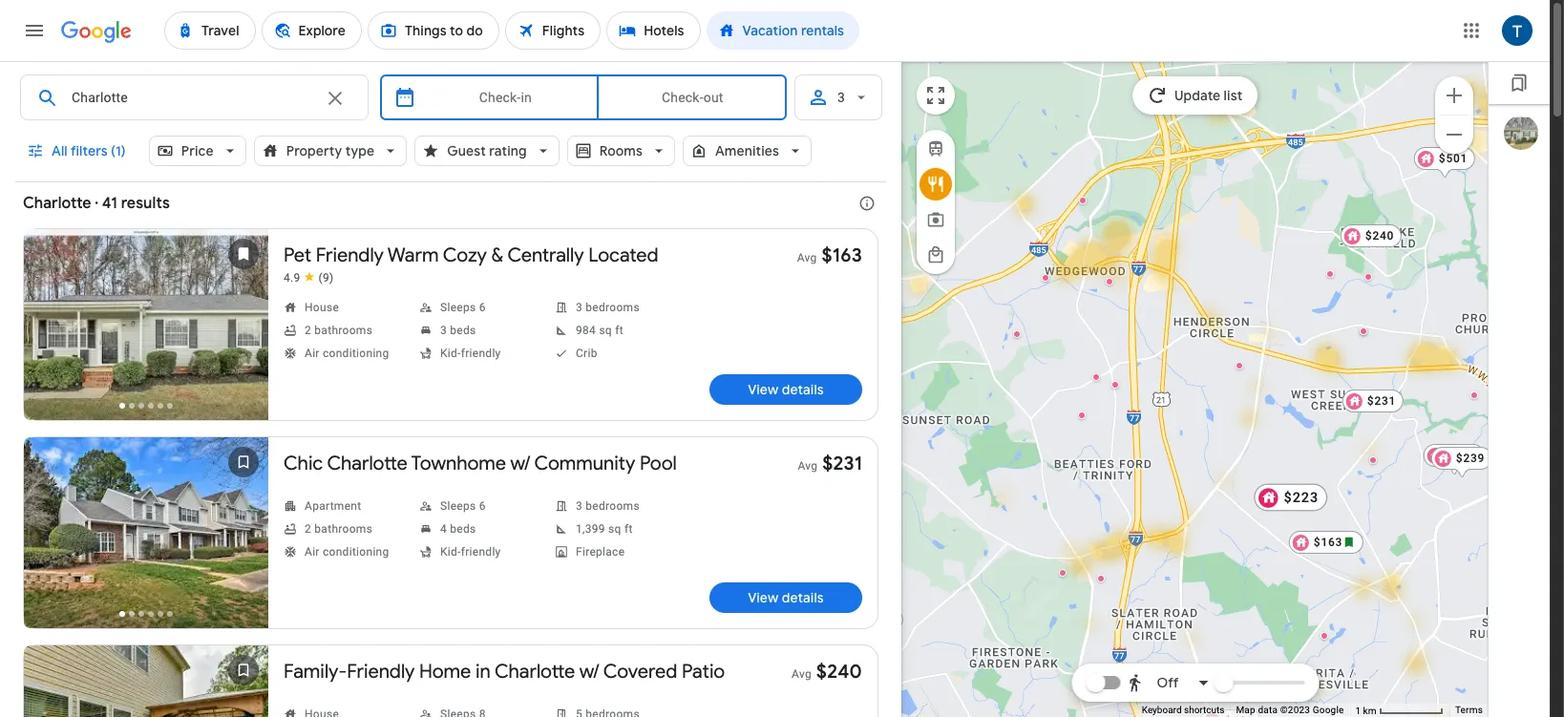 Task type: locate. For each thing, give the bounding box(es) containing it.
view details up avg $240
[[748, 589, 824, 606]]

2 vertical spatial avg
[[792, 668, 812, 681]]

google
[[1313, 705, 1344, 715]]

clear image
[[324, 87, 347, 110]]

1 details from the top
[[782, 381, 824, 398]]

executive home - versace designer kitchen steam shower master suite image
[[1364, 273, 1372, 280]]

2 next image from the top
[[221, 514, 266, 560]]

1 vertical spatial $231
[[823, 452, 862, 476]]

terms link
[[1455, 705, 1483, 715]]

avg
[[797, 251, 817, 265], [798, 459, 818, 473], [792, 668, 812, 681]]

filters
[[71, 142, 108, 159]]

1 vertical spatial view details
[[748, 589, 824, 606]]

1 vertical spatial back image
[[26, 514, 72, 560]]

$231
[[1367, 394, 1396, 407], [823, 452, 862, 476]]

view details button
[[710, 374, 862, 405], [710, 583, 862, 613]]

luxury 2 bedroom minutes away from uptown image
[[1092, 373, 1100, 381]]

guest
[[447, 142, 486, 159]]

3
[[838, 90, 845, 105]]

photos list for $163
[[24, 229, 268, 439]]

terms
[[1455, 705, 1483, 715]]

0 vertical spatial back image
[[26, 306, 72, 351]]

view
[[748, 381, 779, 398], [748, 589, 779, 606]]

1 horizontal spatial $240
[[1365, 229, 1394, 242]]

$163 inside the map region
[[1313, 535, 1343, 549]]

save family-friendly home in charlotte w/ covered patio to collection image
[[221, 648, 266, 693]]

keyboard shortcuts button
[[1142, 704, 1225, 717]]

next image down "save pet friendly warm cozy & centrally located to collection" image
[[221, 306, 266, 351]]

3 button
[[795, 74, 882, 120]]

view details link
[[710, 374, 862, 405], [710, 583, 862, 613]]

$240 down oasis - 10 minutes from uptown. #entire home!, $183 image
[[816, 660, 862, 684]]

view details
[[748, 381, 824, 398], [748, 589, 824, 606]]

0 vertical spatial $163
[[822, 244, 862, 267]]

2 vertical spatial photo 1 image
[[24, 646, 268, 717]]

$240 up executive home - versace designer kitchen steam shower master suite image
[[1365, 229, 1394, 242]]

1 vertical spatial avg
[[798, 459, 818, 473]]

1 vertical spatial details
[[782, 589, 824, 606]]

$163
[[822, 244, 862, 267], [1313, 535, 1343, 549]]

1 vertical spatial $240
[[816, 660, 862, 684]]

view details button up avg $231
[[710, 374, 862, 405]]

0 vertical spatial $231
[[1367, 394, 1396, 407]]

4.9 out of 5 stars from 9 reviews image
[[284, 270, 334, 286]]

details up avg $240
[[782, 589, 824, 606]]

back image for $231
[[26, 514, 72, 560]]

$501 link
[[1414, 147, 1475, 179]]

0 vertical spatial view details
[[748, 381, 824, 398]]

update list button
[[1133, 76, 1258, 115]]

price
[[181, 142, 214, 159]]

1 vertical spatial $163
[[1313, 535, 1343, 549]]

0 vertical spatial view details button
[[710, 374, 862, 405]]

1 vertical spatial next image
[[221, 514, 266, 560]]

1 vertical spatial view details button
[[710, 583, 862, 613]]

1 horizontal spatial $163
[[1313, 535, 1343, 549]]

1 vertical spatial view
[[748, 589, 779, 606]]

$231 link
[[1342, 389, 1404, 412]]

$163 down learn more about these results icon
[[822, 244, 862, 267]]

2 view from the top
[[748, 589, 779, 606]]

rooms button
[[567, 128, 675, 174]]

0 vertical spatial photo 1 image
[[24, 229, 268, 420]]

1 vertical spatial photo 1 image
[[24, 437, 268, 628]]

2 back image from the top
[[26, 514, 72, 560]]

view details button up avg $240
[[710, 583, 862, 613]]

photo 1 image
[[24, 229, 268, 420], [24, 437, 268, 628], [24, 646, 268, 717]]

next image down save chic charlotte townhome w/ community pool to collection image
[[221, 514, 266, 560]]

price button
[[149, 128, 246, 174]]

avg inside avg $231
[[798, 459, 818, 473]]

off button
[[1122, 660, 1216, 706]]

0 vertical spatial next image
[[221, 306, 266, 351]]

charlotte · 41 results
[[23, 194, 170, 213]]

1 vertical spatial view details link
[[710, 583, 862, 613]]

1 photos list from the top
[[24, 229, 268, 439]]

view details link up avg $231
[[710, 374, 862, 405]]

0 vertical spatial view
[[748, 381, 779, 398]]

$239 link
[[1431, 446, 1493, 479]]

all filters (1) button
[[15, 128, 141, 174]]

0 vertical spatial view details link
[[710, 374, 862, 405]]

(1)
[[111, 142, 126, 159]]

update list
[[1175, 87, 1243, 104]]

rating
[[489, 142, 527, 159]]

Search for places, hotels and more text field
[[71, 75, 312, 119]]

2 view details from the top
[[748, 589, 824, 606]]

avg $231
[[798, 452, 862, 476]]

all
[[52, 142, 68, 159]]

view details for 2nd view details button
[[748, 589, 824, 606]]

avg for $240
[[792, 668, 812, 681]]

oasis - 10 minutes from uptown. #entire home!, $183 image
[[842, 608, 903, 640]]

zoom in map image
[[1443, 84, 1466, 106]]

view details up avg $231
[[748, 381, 824, 398]]

cozy 2 bedroom townhome in the heart of charlotte, nc image
[[1360, 327, 1367, 335]]

$163 down the $223
[[1313, 535, 1343, 549]]

0 vertical spatial avg
[[797, 251, 817, 265]]

zoom out map image
[[1443, 123, 1466, 146]]

1 next image from the top
[[221, 306, 266, 351]]

1 back image from the top
[[26, 306, 72, 351]]

1
[[1356, 705, 1361, 716]]

2 photos list from the top
[[24, 437, 268, 648]]

1 photo 1 image from the top
[[24, 229, 268, 420]]

a vacation for all - queen city - charlotte, nc image
[[1097, 574, 1105, 582]]

next image
[[221, 306, 266, 351], [221, 514, 266, 560]]

©2023
[[1281, 705, 1310, 715]]

1 view details from the top
[[748, 381, 824, 398]]

avg inside avg $240
[[792, 668, 812, 681]]

saved items image
[[1510, 74, 1529, 93]]

data
[[1258, 705, 1278, 715]]

$239
[[1456, 451, 1485, 465]]

view details link up avg $240
[[710, 583, 862, 613]]

0 horizontal spatial $231
[[823, 452, 862, 476]]

0 vertical spatial details
[[782, 381, 824, 398]]

2 photo 1 image from the top
[[24, 437, 268, 628]]

2 details from the top
[[782, 589, 824, 606]]

0 vertical spatial $240
[[1365, 229, 1394, 242]]

the greenway house | modern lux home near uptown image
[[1470, 391, 1478, 399]]

details
[[782, 381, 824, 398], [782, 589, 824, 606]]

(9)
[[319, 271, 334, 285]]

cozy 2 bedroom townhome in the heart of charlotte, nc image
[[1360, 327, 1367, 335]]

avg inside avg $163
[[797, 251, 817, 265]]

charlotte · 41
[[23, 194, 117, 213]]

$240
[[1365, 229, 1394, 242], [816, 660, 862, 684]]

details up avg $231
[[782, 381, 824, 398]]

photos list
[[24, 229, 268, 439], [24, 437, 268, 648], [24, 646, 268, 717]]

1 horizontal spatial $231
[[1367, 394, 1396, 407]]

0 horizontal spatial $163
[[822, 244, 862, 267]]

back image
[[26, 306, 72, 351], [26, 514, 72, 560]]

update
[[1175, 87, 1221, 104]]

pet friendly lux paradise image
[[1326, 270, 1334, 277]]



Task type: describe. For each thing, give the bounding box(es) containing it.
all filters (1)
[[52, 142, 126, 159]]

save pet friendly warm cozy & centrally located to collection image
[[221, 231, 266, 277]]

map
[[1236, 705, 1256, 715]]

3 photos list from the top
[[24, 646, 268, 717]]

★hot tub in uptown w/ king bed  karaoke & games★ image
[[1320, 632, 1328, 639]]

keyboard
[[1142, 705, 1182, 715]]

avg $240
[[792, 660, 862, 684]]

3 photo 1 image from the top
[[24, 646, 268, 717]]

amenities
[[715, 142, 779, 159]]

4.9
[[284, 271, 300, 285]]

off
[[1157, 674, 1179, 691]]

details for 2nd view details button from the bottom of the page
[[782, 381, 824, 398]]

view details for 2nd view details button from the bottom of the page
[[748, 381, 824, 398]]

km
[[1363, 705, 1377, 716]]

property type
[[286, 142, 375, 159]]

charming townhome close to uptown ~ free parking image
[[1059, 569, 1066, 576]]

property type button
[[254, 128, 407, 174]]

avg for $231
[[798, 459, 818, 473]]

avg for $163
[[797, 251, 817, 265]]

next image for $163
[[221, 306, 266, 351]]

cozy cove on sugar creek a 2-bedroom dream home is located on an acre of land image
[[1369, 456, 1377, 464]]

luxury apt minutes from uptown! image
[[1105, 277, 1113, 285]]

$501
[[1439, 151, 1468, 165]]

$223 link
[[1254, 483, 1328, 511]]

map region
[[828, 0, 1561, 717]]

$231 inside the map region
[[1367, 394, 1396, 407]]

details for 2nd view details button
[[782, 589, 824, 606]]

$176 link
[[1423, 444, 1485, 476]]

next image for $231
[[221, 514, 266, 560]]

your home in charlotte image
[[1013, 330, 1020, 338]]

main menu image
[[23, 19, 46, 42]]

view larger map image
[[925, 84, 947, 107]]

1 km button
[[1350, 704, 1450, 717]]

cozy, boho inspired farmhouse! image
[[1078, 411, 1085, 419]]

$163 link
[[1289, 531, 1364, 553]]

photo 1 image for $231
[[24, 437, 268, 628]]

guest rating
[[447, 142, 527, 159]]

avg $163
[[797, 244, 862, 267]]

amenities button
[[683, 128, 812, 174]]

$223
[[1284, 489, 1319, 505]]

filters form
[[15, 61, 886, 193]]

property
[[286, 142, 342, 159]]

keyboard shortcuts
[[1142, 705, 1225, 715]]

list
[[1224, 87, 1243, 104]]

rooms
[[599, 142, 643, 159]]

save chic charlotte townhome w/ community pool to collection image
[[221, 439, 266, 485]]

guest rating button
[[415, 128, 559, 174]]

saved items element
[[1489, 62, 1558, 104]]

Check-in text field
[[428, 75, 583, 119]]

photo 1 image for $163
[[24, 229, 268, 420]]

0 horizontal spatial $240
[[816, 660, 862, 684]]

1 view from the top
[[748, 381, 779, 398]]

1 view details link from the top
[[710, 374, 862, 405]]

$240 link
[[1340, 224, 1402, 247]]

back image for $163
[[26, 306, 72, 351]]

2 view details link from the top
[[710, 583, 862, 613]]

results
[[121, 194, 170, 213]]

1 km
[[1356, 705, 1379, 716]]

map data ©2023 google
[[1236, 705, 1344, 715]]

northlake gem minutes from uptown image
[[1079, 196, 1086, 204]]

type
[[346, 142, 375, 159]]

new modern home image
[[1111, 381, 1119, 388]]

a sweet stay image
[[1041, 274, 1049, 281]]

$240 inside "link"
[[1365, 229, 1394, 242]]

1 view details button from the top
[[710, 374, 862, 405]]

Check-out text field
[[614, 75, 772, 119]]

2 view details button from the top
[[710, 583, 862, 613]]

learn more about these results image
[[844, 181, 890, 226]]

photos list for $231
[[24, 437, 268, 648]]

shortcuts
[[1184, 705, 1225, 715]]

charming ranch in heart of charlotte image
[[1235, 361, 1243, 369]]

$176
[[1448, 448, 1477, 462]]



Task type: vqa. For each thing, say whether or not it's contained in the screenshot.
4.9
yes



